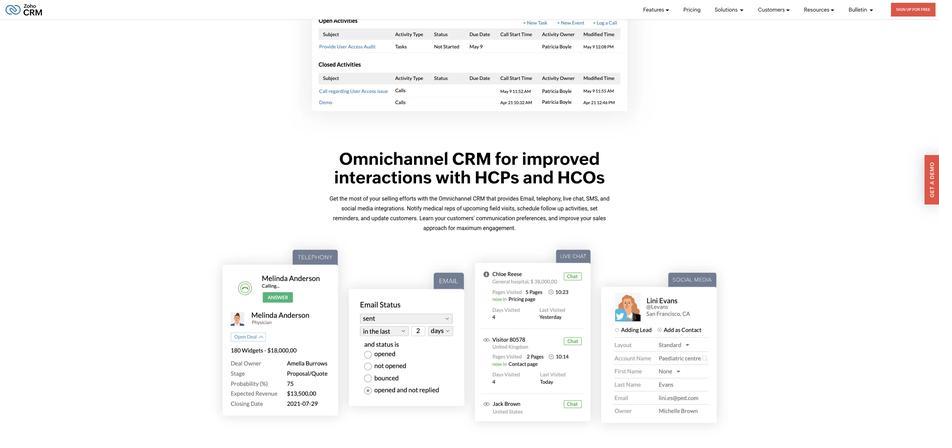 Task type: locate. For each thing, give the bounding box(es) containing it.
provides
[[498, 195, 519, 202]]

sign up for free
[[897, 7, 931, 12]]

crm
[[453, 149, 492, 169], [473, 195, 485, 202]]

for inside get the most of your selling efforts with the omnichannel crm that provides email, telephony, live chat, sms, and social media integrations. notify medical reps of upcoming field visits, schedule follow up activities, set reminders, and update customers. learn your customers' communication preferences, and improve your sales approach for maximum engagement.
[[449, 225, 456, 232]]

and inside omnichannel crm for improved interactions with hcps and hcos
[[523, 168, 554, 187]]

sms,
[[587, 195, 599, 202]]

the
[[340, 195, 348, 202], [430, 195, 438, 202]]

0 horizontal spatial the
[[340, 195, 348, 202]]

interactions
[[334, 168, 432, 187]]

that
[[487, 195, 497, 202]]

and down the follow
[[549, 215, 558, 222]]

the up the "medical"
[[430, 195, 438, 202]]

demo
[[930, 162, 936, 179]]

hcos
[[558, 168, 605, 187]]

telephony,
[[537, 195, 562, 202]]

your up media
[[370, 195, 381, 202]]

omnichannel crm for improved interactions with hcps and hcos image
[[223, 250, 338, 416], [475, 250, 591, 421], [349, 273, 465, 406], [602, 273, 717, 423]]

and down media
[[361, 215, 370, 222]]

0 vertical spatial with
[[436, 168, 471, 187]]

free
[[922, 7, 931, 12]]

crm inside get the most of your selling efforts with the omnichannel crm that provides email, telephony, live chat, sms, and social media integrations. notify medical reps of upcoming field visits, schedule follow up activities, set reminders, and update customers. learn your customers' communication preferences, and improve your sales approach for maximum engagement.
[[473, 195, 485, 202]]

selling
[[382, 195, 398, 202]]

sign up for free link
[[892, 3, 936, 16]]

2 the from the left
[[430, 195, 438, 202]]

medical
[[424, 205, 443, 212]]

perfectly sewn data image
[[312, 0, 628, 111]]

0 vertical spatial omnichannel
[[340, 149, 449, 169]]

1 horizontal spatial for
[[495, 149, 519, 169]]

customers.
[[390, 215, 418, 222]]

with
[[436, 168, 471, 187], [418, 195, 428, 202]]

1 vertical spatial with
[[418, 195, 428, 202]]

0 vertical spatial crm
[[453, 149, 492, 169]]

0 vertical spatial for
[[495, 149, 519, 169]]

efforts
[[400, 195, 417, 202]]

0 horizontal spatial with
[[418, 195, 428, 202]]

notify
[[407, 205, 422, 212]]

activities,
[[566, 205, 589, 212]]

for
[[495, 149, 519, 169], [449, 225, 456, 232]]

for inside omnichannel crm for improved interactions with hcps and hcos
[[495, 149, 519, 169]]

1 vertical spatial of
[[457, 205, 462, 212]]

and up email,
[[523, 168, 554, 187]]

resources
[[805, 6, 830, 12]]

engagement.
[[483, 225, 516, 232]]

maximum
[[457, 225, 482, 232]]

of right reps
[[457, 205, 462, 212]]

the right get
[[340, 195, 348, 202]]

improved
[[522, 149, 600, 169]]

1 horizontal spatial the
[[430, 195, 438, 202]]

and
[[523, 168, 554, 187], [601, 195, 610, 202], [361, 215, 370, 222], [549, 215, 558, 222]]

omnichannel inside omnichannel crm for improved interactions with hcps and hcos
[[340, 149, 449, 169]]

with up reps
[[436, 168, 471, 187]]

1 vertical spatial crm
[[473, 195, 485, 202]]

0 horizontal spatial for
[[449, 225, 456, 232]]

bulletin
[[849, 6, 869, 12]]

communication
[[476, 215, 515, 222]]

of
[[363, 195, 369, 202], [457, 205, 462, 212]]

upcoming
[[464, 205, 489, 212]]

omnichannel
[[340, 149, 449, 169], [439, 195, 472, 202]]

approach
[[424, 225, 447, 232]]

social
[[342, 205, 357, 212]]

omnichannel inside get the most of your selling efforts with the omnichannel crm that provides email, telephony, live chat, sms, and social media integrations. notify medical reps of upcoming field visits, schedule follow up activities, set reminders, and update customers. learn your customers' communication preferences, and improve your sales approach for maximum engagement.
[[439, 195, 472, 202]]

field
[[490, 205, 501, 212]]

update
[[372, 215, 389, 222]]

solutions link
[[715, 0, 745, 19]]

get the most of your selling efforts with the omnichannel crm that provides email, telephony, live chat, sms, and social media integrations. notify medical reps of upcoming field visits, schedule follow up activities, set reminders, and update customers. learn your customers' communication preferences, and improve your sales approach for maximum engagement.
[[330, 195, 610, 232]]

follow
[[541, 205, 557, 212]]

media
[[358, 205, 373, 212]]

with up "notify"
[[418, 195, 428, 202]]

visits,
[[502, 205, 516, 212]]

1 vertical spatial for
[[449, 225, 456, 232]]

resources link
[[805, 0, 835, 19]]

zoho crm logo image
[[5, 2, 42, 17]]

your up approach
[[435, 215, 446, 222]]

1 horizontal spatial with
[[436, 168, 471, 187]]

reminders,
[[333, 215, 360, 222]]

your
[[370, 195, 381, 202], [435, 215, 446, 222], [581, 215, 592, 222]]

set
[[591, 205, 598, 212]]

up
[[907, 7, 912, 12]]

0 vertical spatial of
[[363, 195, 369, 202]]

1 horizontal spatial of
[[457, 205, 462, 212]]

of up media
[[363, 195, 369, 202]]

your down set
[[581, 215, 592, 222]]

with inside get the most of your selling efforts with the omnichannel crm that provides email, telephony, live chat, sms, and social media integrations. notify medical reps of upcoming field visits, schedule follow up activities, set reminders, and update customers. learn your customers' communication preferences, and improve your sales approach for maximum engagement.
[[418, 195, 428, 202]]

1 vertical spatial omnichannel
[[439, 195, 472, 202]]



Task type: describe. For each thing, give the bounding box(es) containing it.
bulletin link
[[849, 0, 874, 19]]

a
[[930, 181, 936, 185]]

for
[[913, 7, 921, 12]]

omnichannel crm for improved interactions with hcps and hcos
[[334, 149, 605, 187]]

hcps
[[475, 168, 520, 187]]

and right sms,
[[601, 195, 610, 202]]

features
[[644, 6, 665, 12]]

sales
[[593, 215, 606, 222]]

chat,
[[573, 195, 585, 202]]

customers
[[759, 6, 785, 12]]

features link
[[644, 0, 670, 19]]

learn
[[420, 215, 434, 222]]

pricing
[[684, 6, 701, 12]]

schedule
[[517, 205, 540, 212]]

crm inside omnichannel crm for improved interactions with hcps and hcos
[[453, 149, 492, 169]]

most
[[349, 195, 362, 202]]

get a demo link
[[926, 155, 940, 204]]

0 horizontal spatial your
[[370, 195, 381, 202]]

sign
[[897, 7, 906, 12]]

reps
[[445, 205, 456, 212]]

solutions
[[715, 6, 739, 12]]

get
[[330, 195, 338, 202]]

customers'
[[448, 215, 475, 222]]

0 horizontal spatial of
[[363, 195, 369, 202]]

live
[[564, 195, 572, 202]]

2 horizontal spatial your
[[581, 215, 592, 222]]

get a demo
[[930, 162, 936, 197]]

email,
[[521, 195, 536, 202]]

1 horizontal spatial your
[[435, 215, 446, 222]]

1 the from the left
[[340, 195, 348, 202]]

up
[[558, 205, 564, 212]]

pricing link
[[684, 0, 701, 19]]

preferences,
[[517, 215, 548, 222]]

improve
[[560, 215, 580, 222]]

get
[[930, 186, 936, 197]]

with inside omnichannel crm for improved interactions with hcps and hcos
[[436, 168, 471, 187]]

integrations.
[[375, 205, 406, 212]]



Task type: vqa. For each thing, say whether or not it's contained in the screenshot.
the Brent Dowling | Zoho CRM Customer image
no



